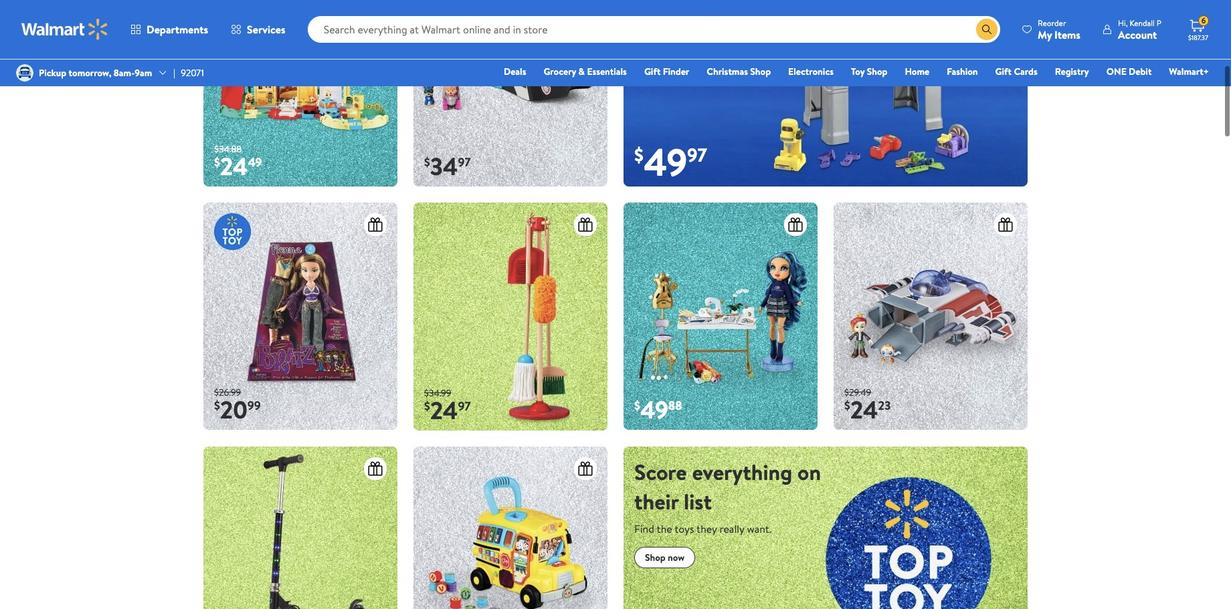 Task type: vqa. For each thing, say whether or not it's contained in the screenshot.
Monopoly to the middle
no



Task type: locate. For each thing, give the bounding box(es) containing it.
toy shop
[[851, 65, 887, 78]]

toy shop link
[[845, 64, 894, 79]]

shop
[[750, 65, 771, 78], [867, 65, 887, 78], [645, 551, 666, 565]]

24 inside $29.49 $ 24 23
[[850, 394, 878, 427]]

really
[[720, 522, 744, 537]]

$
[[634, 142, 644, 168], [214, 154, 220, 171], [424, 154, 430, 171], [214, 398, 220, 414], [634, 398, 640, 414], [844, 398, 850, 414], [424, 398, 430, 415]]

account
[[1118, 27, 1157, 42]]

shop left now
[[645, 551, 666, 565]]

24 for 49
[[850, 394, 878, 427]]

now
[[668, 551, 685, 565]]

$ 49 88
[[634, 394, 682, 427]]

on
[[798, 458, 821, 487]]

services button
[[220, 13, 297, 45]]

24
[[220, 150, 248, 184], [850, 394, 878, 427], [430, 394, 458, 428]]

rainbow high dream & design fashion studio playset, fashion designer playset with exclusive blue skyler doll plus easy no sew fashion kit kids gift 4-12 & collectors image
[[624, 203, 818, 430]]

8am-
[[114, 66, 135, 80]]

cocomelon ultimate adventure learning bus, preschool learning and education, kids toys for ages 18 month image
[[413, 447, 608, 610]]

star wars: young jedi adventures the crimson firehawk kids toy action figure for boys and girls (15") image
[[834, 203, 1028, 430]]

shop for christmas shop
[[750, 65, 771, 78]]

1 horizontal spatial 24
[[430, 394, 458, 428]]

$26.99 $ 20 99
[[214, 386, 261, 427]]

97 inside $34.99 $ 24 97
[[458, 398, 471, 415]]

home link
[[899, 64, 935, 79]]

6
[[1201, 15, 1206, 26]]

deals
[[504, 65, 526, 78]]

$ 34 97
[[424, 150, 471, 184]]

|
[[173, 66, 175, 80]]

fashion
[[947, 65, 978, 78]]

0 horizontal spatial gift
[[644, 65, 661, 78]]

1 horizontal spatial shop
[[750, 65, 771, 78]]

reorder my items
[[1038, 17, 1081, 42]]

fashion link
[[941, 64, 984, 79]]

kendall
[[1130, 17, 1155, 28]]

97 inside $ 34 97
[[458, 154, 471, 171]]

their
[[634, 487, 679, 517]]

24 inside $34.99 $ 24 97
[[430, 394, 458, 428]]

reorder
[[1038, 17, 1066, 28]]

97 for 34
[[458, 154, 471, 171]]

grocery
[[544, 65, 576, 78]]

they
[[697, 522, 717, 537]]

6 $187.37
[[1188, 15, 1208, 42]]

walmart image
[[21, 19, 108, 40]]

0 horizontal spatial  image
[[16, 64, 33, 82]]

1 gift from the left
[[644, 65, 661, 78]]

p
[[1157, 17, 1162, 28]]

49
[[644, 136, 687, 188], [248, 154, 262, 171], [640, 394, 668, 427]]

pickup tomorrow, 8am-9am
[[39, 66, 152, 80]]

bratz original fashion doll fianna series 3 with 2 outfits and poster, collectors ages 6 7 8 9 10+ image
[[203, 203, 397, 430]]

services
[[247, 22, 285, 37]]

essentials
[[587, 65, 627, 78]]

home
[[905, 65, 929, 78]]

one debit
[[1106, 65, 1152, 78]]

grocery & essentials link
[[538, 64, 633, 79]]

 image
[[16, 64, 33, 82], [624, 447, 1028, 610]]

paw patrol: the mighty movie, pup squad aircraft carrier with skye racer & chase figure for kids 3+ image
[[413, 0, 608, 187]]

$34.99
[[424, 387, 451, 400]]

Search search field
[[308, 16, 1000, 43]]

49 inside $34.88 $ 24 49
[[248, 154, 262, 171]]

gift finder link
[[638, 64, 695, 79]]

1 vertical spatial  image
[[624, 447, 1028, 610]]

shop right toy
[[867, 65, 887, 78]]

gift for gift cards
[[995, 65, 1012, 78]]

walmart+
[[1169, 65, 1209, 78]]

| 92071
[[173, 66, 204, 80]]

gift left finder
[[644, 65, 661, 78]]

$29.49
[[844, 386, 871, 399]]

2 horizontal spatial shop
[[867, 65, 887, 78]]

$ 49 97
[[634, 136, 707, 188]]

2 gift from the left
[[995, 65, 1012, 78]]

toy
[[851, 65, 865, 78]]

2 horizontal spatial 24
[[850, 394, 878, 427]]

0 horizontal spatial shop
[[645, 551, 666, 565]]

departments button
[[119, 13, 220, 45]]

list
[[684, 487, 712, 517]]

gift
[[644, 65, 661, 78], [995, 65, 1012, 78]]

gift cards
[[995, 65, 1038, 78]]

christmas shop
[[707, 65, 771, 78]]

97 inside $ 49 97
[[687, 142, 707, 168]]

shop for toy shop
[[867, 65, 887, 78]]

gift left cards
[[995, 65, 1012, 78]]

0 horizontal spatial 24
[[220, 150, 248, 184]]

97
[[687, 142, 707, 168], [458, 154, 471, 171], [458, 398, 471, 415]]

shop now button
[[634, 547, 695, 569]]

shop right christmas
[[750, 65, 771, 78]]

1 horizontal spatial gift
[[995, 65, 1012, 78]]

shop inside 'link'
[[750, 65, 771, 78]]

$187.37
[[1188, 33, 1208, 42]]

score everything on their list find the toys they really want.
[[634, 458, 821, 537]]

$34.88
[[214, 142, 242, 156]]



Task type: describe. For each thing, give the bounding box(es) containing it.
departments
[[147, 22, 208, 37]]

search icon image
[[982, 24, 992, 35]]

49 for $ 49 88
[[640, 394, 668, 427]]

$ inside $ 49 97
[[634, 142, 644, 168]]

$34.99 $ 24 97
[[424, 387, 471, 428]]

1 horizontal spatial  image
[[624, 447, 1028, 610]]

$34.88 $ 24 49
[[214, 142, 262, 184]]

92071
[[181, 66, 204, 80]]

shop now
[[645, 551, 685, 565]]

gift finder
[[644, 65, 689, 78]]

one debit link
[[1100, 64, 1158, 79]]

find
[[634, 522, 654, 537]]

items
[[1055, 27, 1081, 42]]

cards
[[1014, 65, 1038, 78]]

24 inside $34.88 $ 24 49
[[220, 150, 248, 184]]

melissa & doug dust! sweep! mop! 6-piece pretend play cleaning set - fsc-certified materials image
[[413, 203, 608, 431]]

$26.99
[[214, 386, 241, 399]]

$ inside $29.49 $ 24 23
[[844, 398, 850, 414]]

grocery & essentials
[[544, 65, 627, 78]]

one
[[1106, 65, 1127, 78]]

$ inside $34.99 $ 24 97
[[424, 398, 430, 415]]

34
[[430, 150, 458, 184]]

deals link
[[498, 64, 532, 79]]

electronics link
[[782, 64, 840, 79]]

the
[[657, 522, 672, 537]]

debit
[[1129, 65, 1152, 78]]

pickup
[[39, 66, 66, 80]]

0 vertical spatial  image
[[16, 64, 33, 82]]

christmas shop link
[[701, 64, 777, 79]]

97 for 49
[[687, 142, 707, 168]]

$ inside $ 34 97
[[424, 154, 430, 171]]

49 for $ 49 97
[[644, 136, 687, 188]]

electronics
[[788, 65, 834, 78]]

want.
[[747, 522, 771, 537]]

gift for gift finder
[[644, 65, 661, 78]]

hi, kendall p account
[[1118, 17, 1162, 42]]

24 for 20
[[430, 394, 458, 428]]

shop inside button
[[645, 551, 666, 565]]

toys
[[675, 522, 694, 537]]

&
[[578, 65, 585, 78]]

vtech® cocomelon™ go! go! smart wheels® jj's house track set image
[[203, 0, 397, 187]]

finder
[[663, 65, 689, 78]]

registry link
[[1049, 64, 1095, 79]]

gift cards link
[[989, 64, 1044, 79]]

hi,
[[1118, 17, 1128, 28]]

88
[[668, 398, 682, 414]]

$ inside $34.88 $ 24 49
[[214, 154, 220, 171]]

my
[[1038, 27, 1052, 42]]

score
[[634, 458, 687, 487]]

vtech® drill & learn workbench™ with tools for preschoolers; walmart exclusive image
[[624, 0, 1028, 187]]

christmas
[[707, 65, 748, 78]]

$ inside $26.99 $ 20 99
[[214, 398, 220, 414]]

20
[[220, 394, 247, 427]]

everything
[[692, 458, 792, 487]]

9am
[[135, 66, 152, 80]]

99
[[247, 398, 261, 414]]

registry
[[1055, 65, 1089, 78]]

tomorrow,
[[69, 66, 111, 80]]

23
[[878, 398, 891, 414]]

$ inside $ 49 88
[[634, 398, 640, 414]]

walmart+ link
[[1163, 64, 1215, 79]]

$29.49 $ 24 23
[[844, 386, 891, 427]]

Walmart Site-Wide search field
[[308, 16, 1000, 43]]

jetson orbit light-up folding kids kick scooter, blue image
[[203, 447, 397, 610]]



